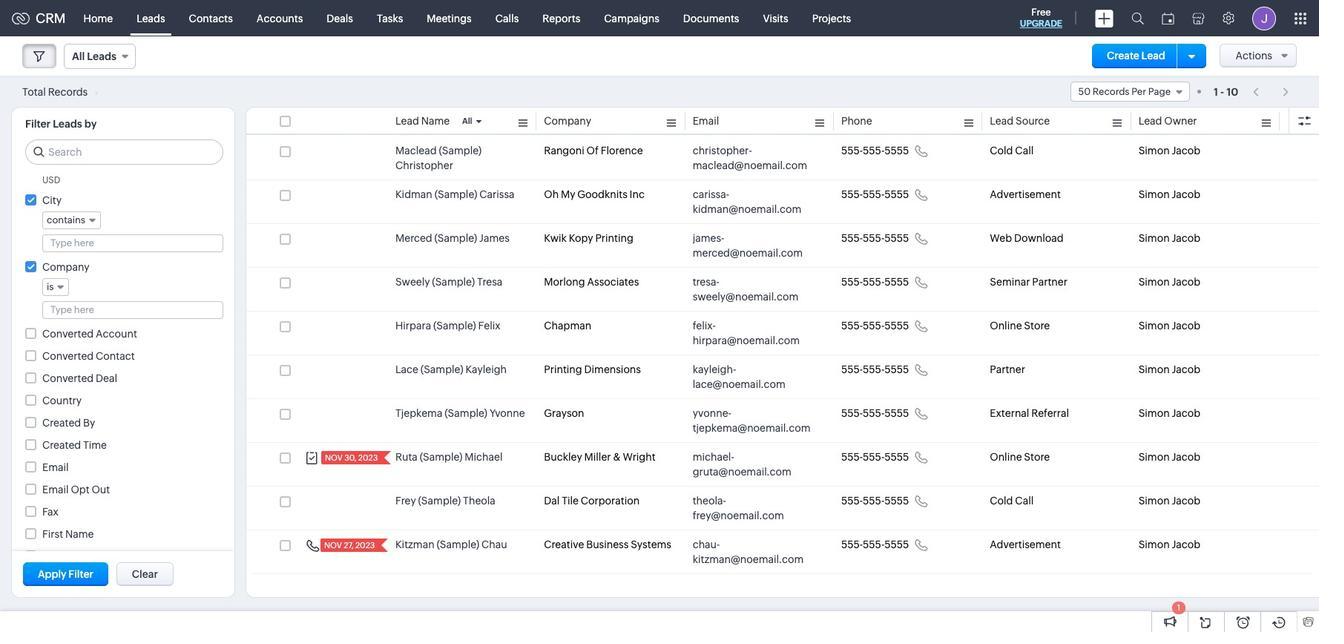 Task type: describe. For each thing, give the bounding box(es) containing it.
contains field
[[42, 211, 101, 229]]

james
[[479, 232, 510, 244]]

5555 for michael- gruta@noemail.com
[[885, 451, 909, 463]]

lead for lead source
[[990, 115, 1014, 127]]

online for michael- gruta@noemail.com
[[990, 451, 1022, 463]]

out
[[92, 484, 110, 496]]

projects
[[812, 12, 851, 24]]

1 vertical spatial partner
[[990, 364, 1025, 375]]

ruta (sample) michael link
[[395, 450, 503, 464]]

buckley
[[544, 451, 582, 463]]

5555 for felix- hirpara@noemail.com
[[885, 320, 909, 332]]

kayleigh- lace@noemail.com
[[693, 364, 786, 390]]

1 vertical spatial company
[[42, 261, 90, 273]]

michael- gruta@noemail.com link
[[693, 450, 812, 479]]

(sample) for carissa
[[435, 188, 477, 200]]

merced (sample) james
[[395, 232, 510, 244]]

created time
[[42, 439, 107, 451]]

simon jacob for yvonne- tjepkema@noemail.com
[[1139, 407, 1201, 419]]

5555 for kayleigh- lace@noemail.com
[[885, 364, 909, 375]]

logo image
[[12, 12, 30, 24]]

jacob for felix- hirpara@noemail.com
[[1172, 320, 1201, 332]]

0 vertical spatial filter
[[25, 118, 51, 130]]

crm
[[36, 10, 66, 26]]

contact
[[96, 350, 135, 362]]

hirpara
[[395, 320, 431, 332]]

frey
[[395, 495, 416, 507]]

kopy
[[569, 232, 593, 244]]

2 vertical spatial email
[[42, 484, 69, 496]]

2023 for kitzman (sample) chau
[[355, 541, 375, 550]]

2 horizontal spatial leads
[[137, 12, 165, 24]]

simon for chau- kitzman@noemail.com
[[1139, 539, 1170, 551]]

chapman
[[544, 320, 592, 332]]

apply filter button
[[23, 562, 108, 586]]

online store for michael- gruta@noemail.com
[[990, 451, 1050, 463]]

simon jacob for michael- gruta@noemail.com
[[1139, 451, 1201, 463]]

frey@noemail.com
[[693, 510, 784, 522]]

email opt out
[[42, 484, 110, 496]]

create
[[1107, 50, 1140, 62]]

apply filter
[[38, 568, 93, 580]]

morlong
[[544, 276, 585, 288]]

hirpara (sample) felix link
[[395, 318, 501, 333]]

10
[[1227, 86, 1239, 98]]

maclead (sample) christopher
[[395, 145, 482, 171]]

create lead button
[[1092, 44, 1180, 68]]

30,
[[344, 453, 357, 462]]

jacob for carissa- kidman@noemail.com
[[1172, 188, 1201, 200]]

store for michael- gruta@noemail.com
[[1024, 451, 1050, 463]]

sweely (sample) tresa
[[395, 276, 503, 288]]

dal
[[544, 495, 560, 507]]

oh
[[544, 188, 559, 200]]

documents
[[683, 12, 739, 24]]

city
[[42, 194, 62, 206]]

total records
[[22, 86, 88, 98]]

inc
[[630, 188, 645, 200]]

name for lead name
[[421, 115, 450, 127]]

calendar image
[[1162, 12, 1175, 24]]

(sample) for chau
[[437, 539, 479, 551]]

yvonne-
[[693, 407, 732, 419]]

50
[[1079, 86, 1091, 97]]

loading image
[[90, 90, 97, 95]]

27,
[[344, 541, 354, 550]]

usd
[[42, 175, 60, 186]]

carissa- kidman@noemail.com
[[693, 188, 802, 215]]

Search text field
[[26, 140, 223, 164]]

advertisement for chau- kitzman@noemail.com
[[990, 539, 1061, 551]]

reports link
[[531, 0, 592, 36]]

rangoni
[[544, 145, 584, 157]]

tresa
[[477, 276, 503, 288]]

name for first name
[[65, 528, 94, 540]]

morlong associates
[[544, 276, 639, 288]]

5555 for theola- frey@noemail.com
[[885, 495, 909, 507]]

documents link
[[671, 0, 751, 36]]

cold call for christopher- maclead@noemail.com
[[990, 145, 1034, 157]]

wright
[[623, 451, 656, 463]]

call for theola- frey@noemail.com
[[1015, 495, 1034, 507]]

all for all
[[462, 116, 472, 125]]

lead inside create lead button
[[1142, 50, 1165, 62]]

jacob for theola- frey@noemail.com
[[1172, 495, 1201, 507]]

leads for all leads
[[87, 50, 116, 62]]

opt
[[71, 484, 89, 496]]

business
[[586, 539, 629, 551]]

tjepkema (sample) yvonne link
[[395, 406, 525, 421]]

frey (sample) theola
[[395, 495, 496, 507]]

tresa- sweely@noemail.com
[[693, 276, 799, 303]]

nov for ruta
[[325, 453, 343, 462]]

5555 for chau- kitzman@noemail.com
[[885, 539, 909, 551]]

miller
[[584, 451, 611, 463]]

oh my goodknits inc
[[544, 188, 645, 200]]

1 for 1
[[1177, 603, 1181, 612]]

theola- frey@noemail.com link
[[693, 493, 812, 523]]

meetings
[[427, 12, 472, 24]]

jacob for tresa- sweely@noemail.com
[[1172, 276, 1201, 288]]

5555 for yvonne- tjepkema@noemail.com
[[885, 407, 909, 419]]

of
[[587, 145, 599, 157]]

chau- kitzman@noemail.com
[[693, 539, 804, 565]]

555-555-5555 for felix- hirpara@noemail.com
[[841, 320, 909, 332]]

my
[[561, 188, 575, 200]]

lead name
[[395, 115, 450, 127]]

theola- frey@noemail.com
[[693, 495, 784, 522]]

simon jacob for chau- kitzman@noemail.com
[[1139, 539, 1201, 551]]

contacts
[[189, 12, 233, 24]]

online for felix- hirpara@noemail.com
[[990, 320, 1022, 332]]

sweely
[[395, 276, 430, 288]]

buckley miller & wright
[[544, 451, 656, 463]]

0 vertical spatial partner
[[1032, 276, 1068, 288]]

michael
[[465, 451, 503, 463]]

5555 for tresa- sweely@noemail.com
[[885, 276, 909, 288]]

web
[[990, 232, 1012, 244]]

source
[[1016, 115, 1050, 127]]

records for 50
[[1093, 86, 1130, 97]]

time
[[83, 439, 107, 451]]

row group containing maclead (sample) christopher
[[246, 137, 1319, 574]]

nov 30, 2023
[[325, 453, 378, 462]]

simon for kayleigh- lace@noemail.com
[[1139, 364, 1170, 375]]

home link
[[72, 0, 125, 36]]

michael- gruta@noemail.com
[[693, 451, 792, 478]]

christopher- maclead@noemail.com link
[[693, 143, 812, 173]]

simon jacob for theola- frey@noemail.com
[[1139, 495, 1201, 507]]

jacob for christopher- maclead@noemail.com
[[1172, 145, 1201, 157]]

referral
[[1032, 407, 1069, 419]]

cold call for theola- frey@noemail.com
[[990, 495, 1034, 507]]

calls link
[[484, 0, 531, 36]]

kitzman (sample) chau link
[[395, 537, 507, 552]]

converted for converted contact
[[42, 350, 94, 362]]

search element
[[1123, 0, 1153, 36]]

profile element
[[1244, 0, 1285, 36]]

florence
[[601, 145, 643, 157]]

hirpara (sample) felix
[[395, 320, 501, 332]]

simon jacob for carissa- kidman@noemail.com
[[1139, 188, 1201, 200]]

lead for lead name
[[395, 115, 419, 127]]

lace (sample) kayleigh
[[395, 364, 507, 375]]

per
[[1132, 86, 1146, 97]]

yvonne- tjepkema@noemail.com link
[[693, 406, 812, 436]]

converted deal
[[42, 372, 117, 384]]

frey (sample) theola link
[[395, 493, 496, 508]]

campaigns
[[604, 12, 660, 24]]

simon for yvonne- tjepkema@noemail.com
[[1139, 407, 1170, 419]]

created for created by
[[42, 417, 81, 429]]

lace@noemail.com
[[693, 378, 786, 390]]



Task type: locate. For each thing, give the bounding box(es) containing it.
jacob
[[1172, 145, 1201, 157], [1172, 188, 1201, 200], [1172, 232, 1201, 244], [1172, 276, 1201, 288], [1172, 320, 1201, 332], [1172, 364, 1201, 375], [1172, 407, 1201, 419], [1172, 451, 1201, 463], [1172, 495, 1201, 507], [1172, 539, 1201, 551]]

leads left by
[[53, 118, 82, 130]]

0 horizontal spatial name
[[65, 528, 94, 540]]

1 horizontal spatial leads
[[87, 50, 116, 62]]

0 vertical spatial printing
[[595, 232, 634, 244]]

(sample) for christopher
[[439, 145, 482, 157]]

0 horizontal spatial company
[[42, 261, 90, 273]]

9 simon jacob from the top
[[1139, 495, 1201, 507]]

3 5555 from the top
[[885, 232, 909, 244]]

jacob for yvonne- tjepkema@noemail.com
[[1172, 407, 1201, 419]]

store down seminar partner
[[1024, 320, 1050, 332]]

1 horizontal spatial 1
[[1214, 86, 1218, 98]]

ruta (sample) michael
[[395, 451, 503, 463]]

ruta
[[395, 451, 418, 463]]

10 simon jacob from the top
[[1139, 539, 1201, 551]]

8 5555 from the top
[[885, 451, 909, 463]]

page
[[1148, 86, 1171, 97]]

email down created time
[[42, 462, 69, 473]]

accounts
[[257, 12, 303, 24]]

leads
[[137, 12, 165, 24], [87, 50, 116, 62], [53, 118, 82, 130]]

james- merced@noemail.com link
[[693, 231, 812, 260]]

2 online from the top
[[990, 451, 1022, 463]]

leads right home link
[[137, 12, 165, 24]]

all inside field
[[72, 50, 85, 62]]

2 store from the top
[[1024, 451, 1050, 463]]

simon for felix- hirpara@noemail.com
[[1139, 320, 1170, 332]]

merced (sample) james link
[[395, 231, 510, 246]]

1 vertical spatial printing
[[544, 364, 582, 375]]

0 vertical spatial store
[[1024, 320, 1050, 332]]

0 vertical spatial all
[[72, 50, 85, 62]]

simon jacob for christopher- maclead@noemail.com
[[1139, 145, 1201, 157]]

(sample) up christopher
[[439, 145, 482, 157]]

3 555-555-5555 from the top
[[841, 232, 909, 244]]

1 vertical spatial leads
[[87, 50, 116, 62]]

tjepkema (sample) yvonne
[[395, 407, 525, 419]]

partner up external
[[990, 364, 1025, 375]]

2 simon jacob from the top
[[1139, 188, 1201, 200]]

profile image
[[1253, 6, 1276, 30]]

created by
[[42, 417, 95, 429]]

(sample)
[[439, 145, 482, 157], [435, 188, 477, 200], [434, 232, 477, 244], [432, 276, 475, 288], [433, 320, 476, 332], [421, 364, 463, 375], [445, 407, 488, 419], [420, 451, 463, 463], [418, 495, 461, 507], [437, 539, 479, 551]]

kitzman (sample) chau
[[395, 539, 507, 551]]

nov for kitzman
[[324, 541, 342, 550]]

555-555-5555 for tresa- sweely@noemail.com
[[841, 276, 909, 288]]

0 horizontal spatial filter
[[25, 118, 51, 130]]

yvonne
[[490, 407, 525, 419]]

3 simon from the top
[[1139, 232, 1170, 244]]

1 vertical spatial name
[[65, 528, 94, 540]]

(sample) for james
[[434, 232, 477, 244]]

2 jacob from the top
[[1172, 188, 1201, 200]]

0 vertical spatial leads
[[137, 12, 165, 24]]

5555
[[885, 145, 909, 157], [885, 188, 909, 200], [885, 232, 909, 244], [885, 276, 909, 288], [885, 320, 909, 332], [885, 364, 909, 375], [885, 407, 909, 419], [885, 451, 909, 463], [885, 495, 909, 507], [885, 539, 909, 551]]

seminar partner
[[990, 276, 1068, 288]]

5 jacob from the top
[[1172, 320, 1201, 332]]

industry
[[42, 551, 82, 562]]

0 horizontal spatial 1
[[1177, 603, 1181, 612]]

projects link
[[800, 0, 863, 36]]

5555 for james- merced@noemail.com
[[885, 232, 909, 244]]

all up total records
[[72, 50, 85, 62]]

(sample) left james
[[434, 232, 477, 244]]

filter
[[25, 118, 51, 130], [68, 568, 93, 580]]

0 horizontal spatial printing
[[544, 364, 582, 375]]

2 cold from the top
[[990, 495, 1013, 507]]

1 555-555-5555 from the top
[[841, 145, 909, 157]]

meetings link
[[415, 0, 484, 36]]

email up christopher-
[[693, 115, 719, 127]]

1 horizontal spatial company
[[544, 115, 591, 127]]

2 call from the top
[[1015, 495, 1034, 507]]

3 converted from the top
[[42, 372, 94, 384]]

555-555-5555
[[841, 145, 909, 157], [841, 188, 909, 200], [841, 232, 909, 244], [841, 276, 909, 288], [841, 320, 909, 332], [841, 364, 909, 375], [841, 407, 909, 419], [841, 451, 909, 463], [841, 495, 909, 507], [841, 539, 909, 551]]

1 vertical spatial 1
[[1177, 603, 1181, 612]]

maclead@noemail.com
[[693, 160, 807, 171]]

christopher-
[[693, 145, 752, 157]]

1 call from the top
[[1015, 145, 1034, 157]]

0 vertical spatial cold
[[990, 145, 1013, 157]]

kayleigh- lace@noemail.com link
[[693, 362, 812, 392]]

1 horizontal spatial partner
[[1032, 276, 1068, 288]]

7 simon from the top
[[1139, 407, 1170, 419]]

simon jacob for james- merced@noemail.com
[[1139, 232, 1201, 244]]

0 horizontal spatial partner
[[990, 364, 1025, 375]]

1 horizontal spatial filter
[[68, 568, 93, 580]]

filter leads by
[[25, 118, 97, 130]]

company up the is field on the top
[[42, 261, 90, 273]]

6 5555 from the top
[[885, 364, 909, 375]]

4 simon jacob from the top
[[1139, 276, 1201, 288]]

(sample) down maclead (sample) christopher link
[[435, 188, 477, 200]]

(sample) for michael
[[420, 451, 463, 463]]

simon for christopher- maclead@noemail.com
[[1139, 145, 1170, 157]]

jacob for chau- kitzman@noemail.com
[[1172, 539, 1201, 551]]

1 simon jacob from the top
[[1139, 145, 1201, 157]]

filter down industry
[[68, 568, 93, 580]]

records for total
[[48, 86, 88, 98]]

1 vertical spatial cold
[[990, 495, 1013, 507]]

all
[[72, 50, 85, 62], [462, 116, 472, 125]]

1 vertical spatial advertisement
[[990, 539, 1061, 551]]

2 simon from the top
[[1139, 188, 1170, 200]]

555-
[[841, 145, 863, 157], [863, 145, 885, 157], [841, 188, 863, 200], [863, 188, 885, 200], [841, 232, 863, 244], [863, 232, 885, 244], [841, 276, 863, 288], [863, 276, 885, 288], [841, 320, 863, 332], [863, 320, 885, 332], [841, 364, 863, 375], [863, 364, 885, 375], [841, 407, 863, 419], [863, 407, 885, 419], [841, 451, 863, 463], [863, 451, 885, 463], [841, 495, 863, 507], [863, 495, 885, 507], [841, 539, 863, 551], [863, 539, 885, 551]]

cold for theola- frey@noemail.com
[[990, 495, 1013, 507]]

7 5555 from the top
[[885, 407, 909, 419]]

felix
[[478, 320, 501, 332]]

type here text field for company
[[43, 302, 223, 318]]

online store down external referral
[[990, 451, 1050, 463]]

2 online store from the top
[[990, 451, 1050, 463]]

simon for michael- gruta@noemail.com
[[1139, 451, 1170, 463]]

search image
[[1132, 12, 1144, 24]]

lead up maclead
[[395, 115, 419, 127]]

(sample) left yvonne
[[445, 407, 488, 419]]

all for all leads
[[72, 50, 85, 62]]

simon
[[1139, 145, 1170, 157], [1139, 188, 1170, 200], [1139, 232, 1170, 244], [1139, 276, 1170, 288], [1139, 320, 1170, 332], [1139, 364, 1170, 375], [1139, 407, 1170, 419], [1139, 451, 1170, 463], [1139, 495, 1170, 507], [1139, 539, 1170, 551]]

tresa-
[[693, 276, 720, 288]]

0 vertical spatial online
[[990, 320, 1022, 332]]

0 vertical spatial cold call
[[990, 145, 1034, 157]]

creative
[[544, 539, 584, 551]]

5 simon jacob from the top
[[1139, 320, 1201, 332]]

type here text field up account
[[43, 302, 223, 318]]

555-555-5555 for carissa- kidman@noemail.com
[[841, 188, 909, 200]]

1 vertical spatial nov
[[324, 541, 342, 550]]

cold for christopher- maclead@noemail.com
[[990, 145, 1013, 157]]

2023
[[358, 453, 378, 462], [355, 541, 375, 550]]

7 555-555-5555 from the top
[[841, 407, 909, 419]]

(sample) inside maclead (sample) christopher
[[439, 145, 482, 157]]

tjepkema
[[395, 407, 443, 419]]

4 555-555-5555 from the top
[[841, 276, 909, 288]]

9 5555 from the top
[[885, 495, 909, 507]]

(sample) for felix
[[433, 320, 476, 332]]

555-555-5555 for chau- kitzman@noemail.com
[[841, 539, 909, 551]]

6 simon from the top
[[1139, 364, 1170, 375]]

maclead (sample) christopher link
[[395, 143, 529, 173]]

3 simon jacob from the top
[[1139, 232, 1201, 244]]

printing right kopy
[[595, 232, 634, 244]]

5555 for carissa- kidman@noemail.com
[[885, 188, 909, 200]]

tjepkema@noemail.com
[[693, 422, 811, 434]]

store down external referral
[[1024, 451, 1050, 463]]

0 vertical spatial email
[[693, 115, 719, 127]]

1 type here text field from the top
[[43, 235, 223, 252]]

0 vertical spatial advertisement
[[990, 188, 1061, 200]]

6 jacob from the top
[[1172, 364, 1201, 375]]

50 Records Per Page field
[[1070, 82, 1190, 102]]

is field
[[42, 278, 69, 296]]

home
[[84, 12, 113, 24]]

records left loading image
[[48, 86, 88, 98]]

printing up grayson
[[544, 364, 582, 375]]

carissa- kidman@noemail.com link
[[693, 187, 812, 217]]

external referral
[[990, 407, 1069, 419]]

type here text field for city
[[43, 235, 223, 252]]

1 vertical spatial filter
[[68, 568, 93, 580]]

0 horizontal spatial records
[[48, 86, 88, 98]]

grayson
[[544, 407, 584, 419]]

1 vertical spatial converted
[[42, 350, 94, 362]]

kidman (sample) carissa
[[395, 188, 515, 200]]

(sample) for tresa
[[432, 276, 475, 288]]

0 vertical spatial 2023
[[358, 453, 378, 462]]

7 jacob from the top
[[1172, 407, 1201, 419]]

1 horizontal spatial printing
[[595, 232, 634, 244]]

records inside field
[[1093, 86, 1130, 97]]

555-555-5555 for christopher- maclead@noemail.com
[[841, 145, 909, 157]]

associates
[[587, 276, 639, 288]]

converted up converted contact
[[42, 328, 94, 340]]

(sample) inside sweely (sample) tresa link
[[432, 276, 475, 288]]

1 online store from the top
[[990, 320, 1050, 332]]

simon jacob for kayleigh- lace@noemail.com
[[1139, 364, 1201, 375]]

(sample) for theola
[[418, 495, 461, 507]]

5 simon from the top
[[1139, 320, 1170, 332]]

1 horizontal spatial name
[[421, 115, 450, 127]]

1 created from the top
[[42, 417, 81, 429]]

1 for 1 - 10
[[1214, 86, 1218, 98]]

2 5555 from the top
[[885, 188, 909, 200]]

2 vertical spatial converted
[[42, 372, 94, 384]]

&
[[613, 451, 621, 463]]

lead for lead owner
[[1139, 115, 1162, 127]]

(sample) inside hirpara (sample) felix link
[[433, 320, 476, 332]]

phone
[[841, 115, 872, 127]]

seminar
[[990, 276, 1030, 288]]

hirpara@noemail.com
[[693, 335, 800, 347]]

1 vertical spatial all
[[462, 116, 472, 125]]

leads up loading image
[[87, 50, 116, 62]]

555-555-5555 for yvonne- tjepkema@noemail.com
[[841, 407, 909, 419]]

lead left source
[[990, 115, 1014, 127]]

lace
[[395, 364, 419, 375]]

5 5555 from the top
[[885, 320, 909, 332]]

(sample) left chau
[[437, 539, 479, 551]]

3 jacob from the top
[[1172, 232, 1201, 244]]

simon for tresa- sweely@noemail.com
[[1139, 276, 1170, 288]]

type here text field down contains field
[[43, 235, 223, 252]]

0 vertical spatial nov
[[325, 453, 343, 462]]

advertisement for carissa- kidman@noemail.com
[[990, 188, 1061, 200]]

converted account
[[42, 328, 137, 340]]

deals
[[327, 12, 353, 24]]

jacob for james- merced@noemail.com
[[1172, 232, 1201, 244]]

kayleigh-
[[693, 364, 736, 375]]

kitzman
[[395, 539, 435, 551]]

create menu element
[[1086, 0, 1123, 36]]

1 cold from the top
[[990, 145, 1013, 157]]

0 vertical spatial converted
[[42, 328, 94, 340]]

2023 right 27,
[[355, 541, 375, 550]]

2023 for ruta (sample) michael
[[358, 453, 378, 462]]

0 vertical spatial company
[[544, 115, 591, 127]]

2 555-555-5555 from the top
[[841, 188, 909, 200]]

simon jacob for felix- hirpara@noemail.com
[[1139, 320, 1201, 332]]

owner
[[1164, 115, 1197, 127]]

converted for converted deal
[[42, 372, 94, 384]]

4 simon from the top
[[1139, 276, 1170, 288]]

total
[[22, 86, 46, 98]]

is
[[47, 281, 54, 292]]

all leads
[[72, 50, 116, 62]]

lead right create
[[1142, 50, 1165, 62]]

store for felix- hirpara@noemail.com
[[1024, 320, 1050, 332]]

1 vertical spatial store
[[1024, 451, 1050, 463]]

nov left 27,
[[324, 541, 342, 550]]

converted contact
[[42, 350, 135, 362]]

jacob for michael- gruta@noemail.com
[[1172, 451, 1201, 463]]

simon for carissa- kidman@noemail.com
[[1139, 188, 1170, 200]]

2 converted from the top
[[42, 350, 94, 362]]

1 advertisement from the top
[[990, 188, 1061, 200]]

tasks link
[[365, 0, 415, 36]]

online down the seminar
[[990, 320, 1022, 332]]

2023 right 30,
[[358, 453, 378, 462]]

online store for felix- hirpara@noemail.com
[[990, 320, 1050, 332]]

filter down total
[[25, 118, 51, 130]]

555-555-5555 for theola- frey@noemail.com
[[841, 495, 909, 507]]

6 555-555-5555 from the top
[[841, 364, 909, 375]]

9 555-555-5555 from the top
[[841, 495, 909, 507]]

(sample) left felix
[[433, 320, 476, 332]]

1 simon from the top
[[1139, 145, 1170, 157]]

(sample) for kayleigh
[[421, 364, 463, 375]]

1 vertical spatial call
[[1015, 495, 1034, 507]]

carissa-
[[693, 188, 729, 200]]

2 advertisement from the top
[[990, 539, 1061, 551]]

0 vertical spatial call
[[1015, 145, 1034, 157]]

2 created from the top
[[42, 439, 81, 451]]

all up maclead (sample) christopher link
[[462, 116, 472, 125]]

created for created time
[[42, 439, 81, 451]]

(sample) right 'ruta'
[[420, 451, 463, 463]]

0 vertical spatial name
[[421, 115, 450, 127]]

simon for james- merced@noemail.com
[[1139, 232, 1170, 244]]

navigation
[[1246, 81, 1297, 102]]

4 jacob from the top
[[1172, 276, 1201, 288]]

kwik
[[544, 232, 567, 244]]

8 jacob from the top
[[1172, 451, 1201, 463]]

(sample) inside lace (sample) kayleigh link
[[421, 364, 463, 375]]

0 vertical spatial 1
[[1214, 86, 1218, 98]]

555-555-5555 for kayleigh- lace@noemail.com
[[841, 364, 909, 375]]

0 vertical spatial online store
[[990, 320, 1050, 332]]

(sample) right lace
[[421, 364, 463, 375]]

name up maclead
[[421, 115, 450, 127]]

gruta@noemail.com
[[693, 466, 792, 478]]

555-555-5555 for james- merced@noemail.com
[[841, 232, 909, 244]]

partner right the seminar
[[1032, 276, 1068, 288]]

kidman (sample) carissa link
[[395, 187, 515, 202]]

10 jacob from the top
[[1172, 539, 1201, 551]]

10 5555 from the top
[[885, 539, 909, 551]]

All Leads field
[[64, 44, 136, 69]]

0 horizontal spatial all
[[72, 50, 85, 62]]

create lead
[[1107, 50, 1165, 62]]

-
[[1221, 86, 1224, 98]]

7 simon jacob from the top
[[1139, 407, 1201, 419]]

10 555-555-5555 from the top
[[841, 539, 909, 551]]

1 vertical spatial email
[[42, 462, 69, 473]]

1 horizontal spatial all
[[462, 116, 472, 125]]

filter inside button
[[68, 568, 93, 580]]

nov left 30,
[[325, 453, 343, 462]]

5 555-555-5555 from the top
[[841, 320, 909, 332]]

1 horizontal spatial records
[[1093, 86, 1130, 97]]

1 online from the top
[[990, 320, 1022, 332]]

online store down seminar partner
[[990, 320, 1050, 332]]

1 vertical spatial online
[[990, 451, 1022, 463]]

(sample) right frey
[[418, 495, 461, 507]]

1
[[1214, 86, 1218, 98], [1177, 603, 1181, 612]]

jacob for kayleigh- lace@noemail.com
[[1172, 364, 1201, 375]]

(sample) inside kitzman (sample) chau link
[[437, 539, 479, 551]]

leads inside field
[[87, 50, 116, 62]]

lead left owner
[[1139, 115, 1162, 127]]

1 converted from the top
[[42, 328, 94, 340]]

9 jacob from the top
[[1172, 495, 1201, 507]]

555-555-5555 for michael- gruta@noemail.com
[[841, 451, 909, 463]]

converted up converted deal
[[42, 350, 94, 362]]

printing
[[595, 232, 634, 244], [544, 364, 582, 375]]

dal tile corporation
[[544, 495, 640, 507]]

(sample) inside 'ruta (sample) michael' link
[[420, 451, 463, 463]]

0 horizontal spatial leads
[[53, 118, 82, 130]]

0 vertical spatial type here text field
[[43, 235, 223, 252]]

(sample) inside kidman (sample) carissa link
[[435, 188, 477, 200]]

row group
[[246, 137, 1319, 574]]

chau- kitzman@noemail.com link
[[693, 537, 812, 567]]

8 simon jacob from the top
[[1139, 451, 1201, 463]]

converted up country
[[42, 372, 94, 384]]

simon jacob for tresa- sweely@noemail.com
[[1139, 276, 1201, 288]]

online store
[[990, 320, 1050, 332], [990, 451, 1050, 463]]

8 simon from the top
[[1139, 451, 1170, 463]]

1 5555 from the top
[[885, 145, 909, 157]]

created down country
[[42, 417, 81, 429]]

10 simon from the top
[[1139, 539, 1170, 551]]

1 vertical spatial type here text field
[[43, 302, 223, 318]]

6 simon jacob from the top
[[1139, 364, 1201, 375]]

felix-
[[693, 320, 716, 332]]

Type here text field
[[43, 235, 223, 252], [43, 302, 223, 318]]

create menu image
[[1095, 9, 1114, 27]]

2 type here text field from the top
[[43, 302, 223, 318]]

(sample) inside frey (sample) theola link
[[418, 495, 461, 507]]

country
[[42, 395, 82, 407]]

call for christopher- maclead@noemail.com
[[1015, 145, 1034, 157]]

8 555-555-5555 from the top
[[841, 451, 909, 463]]

1 cold call from the top
[[990, 145, 1034, 157]]

(sample) left tresa
[[432, 276, 475, 288]]

leads for filter leads by
[[53, 118, 82, 130]]

4 5555 from the top
[[885, 276, 909, 288]]

simon for theola- frey@noemail.com
[[1139, 495, 1170, 507]]

converted for converted account
[[42, 328, 94, 340]]

1 vertical spatial cold call
[[990, 495, 1034, 507]]

5555 for christopher- maclead@noemail.com
[[885, 145, 909, 157]]

2 vertical spatial leads
[[53, 118, 82, 130]]

maclead
[[395, 145, 437, 157]]

name right first on the left of page
[[65, 528, 94, 540]]

1 vertical spatial 2023
[[355, 541, 375, 550]]

company up the "rangoni"
[[544, 115, 591, 127]]

online down external
[[990, 451, 1022, 463]]

chau
[[482, 539, 507, 551]]

1 vertical spatial created
[[42, 439, 81, 451]]

2 cold call from the top
[[990, 495, 1034, 507]]

theola
[[463, 495, 496, 507]]

0 vertical spatial created
[[42, 417, 81, 429]]

(sample) for yvonne
[[445, 407, 488, 419]]

(sample) inside merced (sample) james link
[[434, 232, 477, 244]]

1 store from the top
[[1024, 320, 1050, 332]]

created down created by
[[42, 439, 81, 451]]

(sample) inside 'tjepkema (sample) yvonne' link
[[445, 407, 488, 419]]

records right 50
[[1093, 86, 1130, 97]]

1 jacob from the top
[[1172, 145, 1201, 157]]

email up fax
[[42, 484, 69, 496]]

1 vertical spatial online store
[[990, 451, 1050, 463]]

9 simon from the top
[[1139, 495, 1170, 507]]



Task type: vqa. For each thing, say whether or not it's contained in the screenshot.
'5555' related to tresa- sweely@noemail.com
yes



